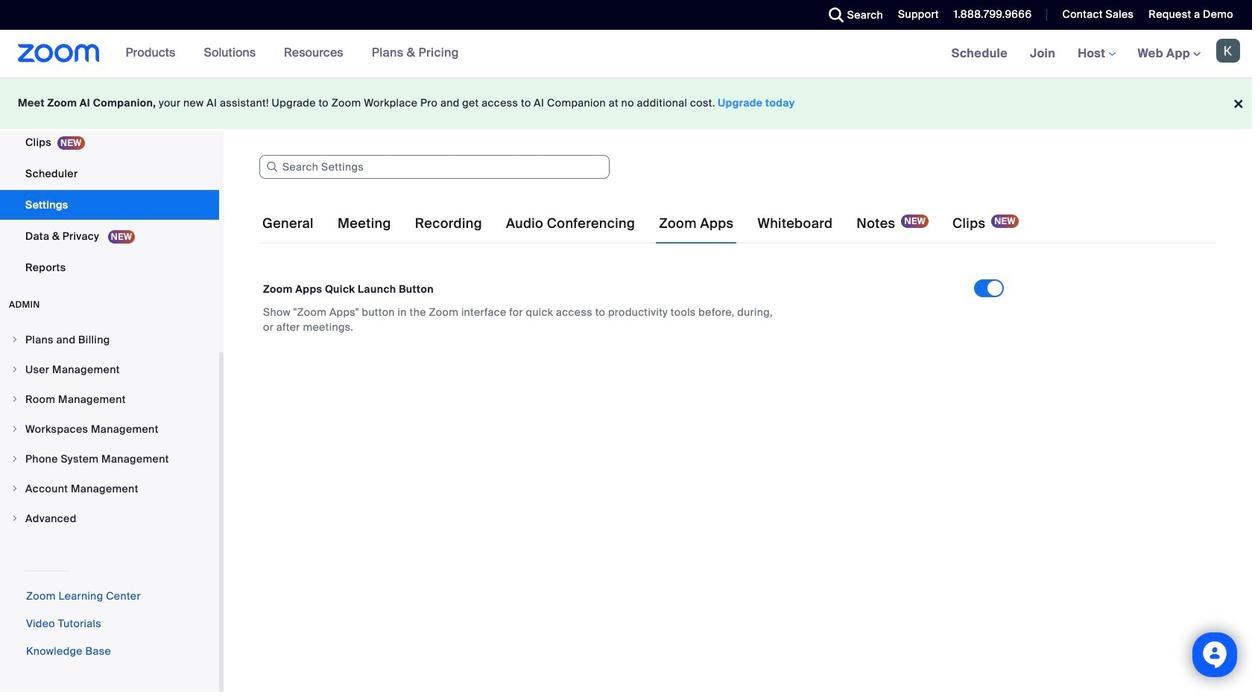 Task type: locate. For each thing, give the bounding box(es) containing it.
tabs of my account settings page tab list
[[259, 203, 1022, 245]]

7 menu item from the top
[[0, 505, 219, 533]]

6 menu item from the top
[[0, 475, 219, 503]]

2 vertical spatial right image
[[10, 455, 19, 464]]

1 right image from the top
[[10, 365, 19, 374]]

footer
[[0, 78, 1253, 129]]

3 right image from the top
[[10, 455, 19, 464]]

2 menu item from the top
[[0, 356, 219, 384]]

0 vertical spatial right image
[[10, 336, 19, 345]]

right image
[[10, 365, 19, 374], [10, 425, 19, 434], [10, 485, 19, 494], [10, 515, 19, 523]]

right image for 1st menu item from the top of the admin menu 'menu'
[[10, 336, 19, 345]]

right image for fifth menu item from the bottom
[[10, 395, 19, 404]]

Search Settings text field
[[259, 155, 610, 179]]

1 right image from the top
[[10, 336, 19, 345]]

banner
[[0, 30, 1253, 78]]

right image
[[10, 336, 19, 345], [10, 395, 19, 404], [10, 455, 19, 464]]

menu item
[[0, 326, 219, 354], [0, 356, 219, 384], [0, 386, 219, 414], [0, 415, 219, 444], [0, 445, 219, 474], [0, 475, 219, 503], [0, 505, 219, 533]]

4 menu item from the top
[[0, 415, 219, 444]]

2 right image from the top
[[10, 395, 19, 404]]

admin menu menu
[[0, 326, 219, 535]]

3 right image from the top
[[10, 485, 19, 494]]

1 vertical spatial right image
[[10, 395, 19, 404]]



Task type: describe. For each thing, give the bounding box(es) containing it.
product information navigation
[[115, 30, 470, 78]]

right image for third menu item from the bottom
[[10, 455, 19, 464]]

personal menu menu
[[0, 0, 219, 284]]

1 menu item from the top
[[0, 326, 219, 354]]

4 right image from the top
[[10, 515, 19, 523]]

3 menu item from the top
[[0, 386, 219, 414]]

2 right image from the top
[[10, 425, 19, 434]]

zoom logo image
[[18, 44, 100, 63]]

profile picture image
[[1217, 39, 1241, 63]]

meetings navigation
[[941, 30, 1253, 78]]

5 menu item from the top
[[0, 445, 219, 474]]



Task type: vqa. For each thing, say whether or not it's contained in the screenshot.
first menu item
yes



